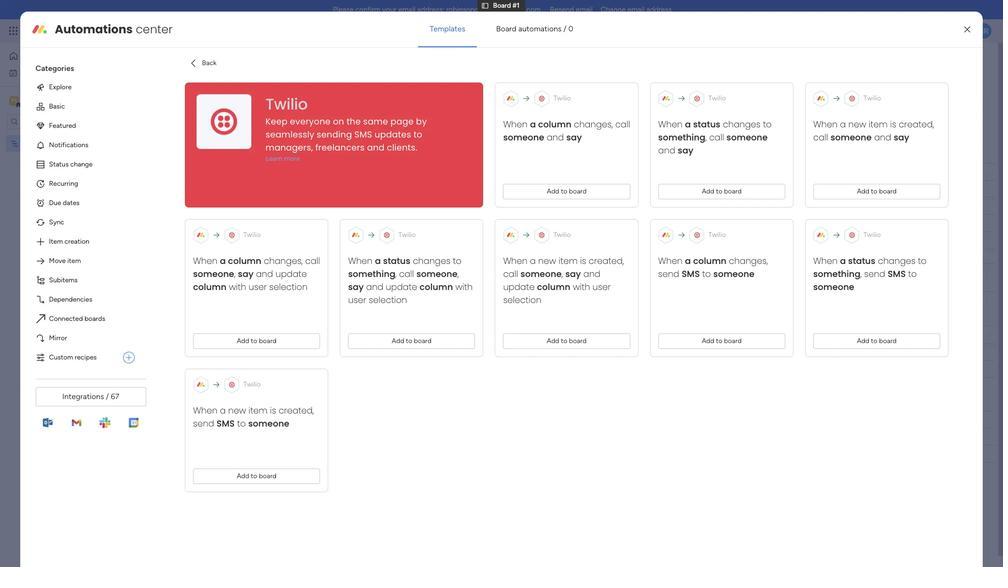 Task type: locate. For each thing, give the bounding box(es) containing it.
2 horizontal spatial created,
[[899, 119, 934, 131]]

changes, for when a column changes, call someone and say
[[574, 119, 613, 131]]

0 vertical spatial group
[[187, 310, 215, 322]]

see plans button
[[156, 24, 202, 38]]

custom recipes option
[[28, 348, 119, 367]]

2 vertical spatial new
[[166, 395, 185, 407]]

change
[[70, 160, 93, 168]]

recurring option
[[28, 174, 142, 194]]

2 horizontal spatial something
[[813, 268, 861, 280]]

new for second the new group field
[[166, 395, 185, 407]]

1 horizontal spatial work
[[78, 25, 95, 36]]

23
[[430, 203, 437, 210]]

board #1 down search in workspace field
[[23, 139, 49, 148]]

item inside when a new item is created, send
[[248, 405, 267, 417]]

0 horizontal spatial main
[[22, 96, 39, 105]]

add to board for and update
[[237, 337, 276, 345]]

/ inside button
[[106, 392, 109, 401]]

your right confirm
[[382, 5, 397, 14]]

Timeline field
[[479, 166, 509, 177], [479, 265, 509, 275], [479, 330, 509, 340]]

3 email from the left
[[628, 5, 645, 14]]

status inside when a status changes to something , call someone and say
[[693, 119, 720, 131]]

0 vertical spatial work
[[78, 25, 95, 36]]

2 horizontal spatial send
[[864, 268, 885, 280]]

0 vertical spatial date
[[427, 266, 440, 274]]

0 horizontal spatial something
[[348, 268, 395, 280]]

connected boards option
[[28, 309, 142, 329]]

2 timeline field from the top
[[479, 265, 509, 275]]

1 vertical spatial new group field
[[164, 395, 217, 408]]

add to board for with user selection
[[547, 337, 587, 345]]

status change
[[49, 160, 93, 168]]

0 horizontal spatial update
[[275, 268, 307, 280]]

project 2
[[183, 185, 210, 193]]

add to board button for ,
[[348, 334, 475, 349]]

1 timeline 1 from the top
[[612, 167, 642, 176]]

#1 down search in workspace field
[[42, 139, 49, 148]]

main inside workspace selection element
[[22, 96, 39, 105]]

Timeline 1 field
[[610, 166, 644, 177], [610, 265, 644, 275], [610, 330, 644, 340]]

sms inside when a status changes to something , send sms to someone
[[888, 268, 906, 280]]

0 vertical spatial 7 minutes ago
[[552, 185, 591, 193]]

due date
[[413, 266, 440, 274], [413, 330, 440, 339]]

email left address:
[[399, 5, 416, 14]]

resend
[[550, 5, 574, 14]]

due date for 1st due date field
[[413, 266, 440, 274]]

your right "where"
[[396, 73, 409, 81]]

freelancers
[[315, 142, 365, 154]]

2 vertical spatial #1
[[42, 139, 49, 148]]

nov 23
[[416, 203, 437, 210]]

automations
[[518, 24, 562, 33]]

1 due date from the top
[[413, 266, 440, 274]]

work inside my work button
[[32, 68, 47, 77]]

work
[[78, 25, 95, 36], [32, 68, 47, 77]]

2 vertical spatial board #1
[[23, 139, 49, 148]]

notifications option
[[28, 136, 142, 155]]

, for when a status changes to something , call someone , say and update column
[[395, 268, 397, 280]]

1 vertical spatial timeline field
[[479, 265, 509, 275]]

item
[[869, 119, 888, 131], [558, 255, 578, 267], [67, 257, 81, 265], [248, 405, 267, 417]]

, for when a status changes to something , call someone and say
[[705, 132, 707, 144]]

board for and
[[724, 188, 742, 196]]

2 vertical spatial due
[[413, 330, 425, 339]]

0 vertical spatial created,
[[899, 119, 934, 131]]

a inside when a column changes, call someone and say
[[530, 119, 536, 131]]

email right change
[[628, 5, 645, 14]]

set
[[281, 73, 291, 81]]

project 3
[[183, 202, 210, 211]]

twilio up when a status changes to something , call someone , say and update column
[[398, 231, 416, 239]]

New Group field
[[164, 310, 217, 323], [164, 395, 217, 408]]

main down manage
[[161, 90, 176, 98]]

changes, inside changes, send
[[729, 255, 768, 267]]

0 vertical spatial timeline field
[[479, 166, 509, 177]]

0 horizontal spatial email
[[399, 5, 416, 14]]

2 new group field from the top
[[164, 395, 217, 408]]

2 horizontal spatial board #1
[[493, 1, 520, 10]]

0 horizontal spatial work
[[32, 68, 47, 77]]

item
[[49, 238, 63, 246]]

change email address link
[[601, 5, 672, 14]]

project.
[[209, 73, 233, 81]]

integrations
[[62, 392, 104, 401]]

update inside when a column changes, call someone , say and update column with user selection
[[275, 268, 307, 280]]

board up any
[[147, 50, 192, 71]]

1 vertical spatial due
[[413, 266, 425, 274]]

column
[[538, 119, 571, 131], [228, 255, 261, 267], [693, 255, 726, 267], [193, 281, 226, 293], [419, 281, 453, 293], [537, 281, 570, 293]]

is inside when a new item is created, send
[[270, 405, 276, 417]]

say inside when a status changes to something , call someone , say and update column
[[348, 281, 364, 293]]

board down robinsongreg175@gmail.com
[[496, 24, 517, 33]]

0 vertical spatial ago
[[581, 185, 591, 193]]

sort button
[[352, 112, 386, 128]]

twilio up someone , say
[[553, 231, 571, 239]]

add for to
[[857, 337, 869, 345]]

2 due date field from the top
[[410, 330, 443, 340]]

new for second the new group field from the bottom of the page
[[166, 310, 185, 322]]

with user selection
[[348, 281, 473, 306], [503, 281, 611, 306]]

Last updated field
[[538, 330, 583, 340]]

1 vertical spatial minutes
[[557, 202, 579, 210]]

board inside button
[[496, 24, 517, 33]]

0 vertical spatial due
[[49, 199, 61, 207]]

with
[[229, 281, 246, 293], [455, 281, 473, 293], [573, 281, 590, 293]]

1 vertical spatial new group
[[166, 395, 215, 407]]

0 horizontal spatial table
[[177, 90, 193, 98]]

project
[[166, 116, 188, 124], [183, 185, 204, 193], [183, 202, 204, 211], [241, 330, 263, 338], [241, 415, 263, 423]]

0 horizontal spatial changes
[[413, 255, 450, 267]]

home
[[22, 52, 41, 60]]

twilio up when a column changes, call someone , say and update column with user selection
[[243, 231, 261, 239]]

monday work management
[[43, 25, 150, 36]]

work right the my
[[32, 68, 47, 77]]

1 horizontal spatial email
[[576, 5, 593, 14]]

dependencies
[[49, 295, 92, 304]]

1 timeline 1 field from the top
[[610, 166, 644, 177]]

someone inside when a column changes, call someone and say
[[503, 132, 544, 144]]

twilio right integrate
[[863, 94, 881, 103]]

selection
[[269, 281, 307, 293], [369, 294, 407, 306], [503, 294, 541, 306]]

2 new group from the top
[[166, 395, 215, 407]]

2 horizontal spatial #1
[[513, 1, 520, 10]]

minutes
[[557, 185, 579, 193], [557, 202, 579, 210]]

2 horizontal spatial with
[[573, 281, 590, 293]]

your
[[382, 5, 397, 14], [396, 73, 409, 81]]

2 vertical spatial timeline 1
[[612, 330, 642, 339]]

of right track
[[367, 73, 374, 81]]

0 vertical spatial minutes
[[557, 185, 579, 193]]

2 column information image from the left
[[515, 331, 522, 339]]

1 vertical spatial work
[[32, 68, 47, 77]]

new inside when a new item is created, send
[[228, 405, 246, 417]]

, inside when a column changes, call someone , say and update column with user selection
[[234, 268, 235, 280]]

1 with from the left
[[229, 281, 246, 293]]

categories list box
[[28, 56, 150, 367]]

2 1 from the top
[[639, 266, 642, 274]]

0 horizontal spatial #1
[[42, 139, 49, 148]]

1 for do
[[639, 167, 642, 176]]

0 vertical spatial timeline 1
[[612, 167, 642, 176]]

0 vertical spatial timeline 1 field
[[610, 166, 644, 177]]

1 horizontal spatial send
[[658, 268, 679, 280]]

Due date field
[[410, 265, 443, 275], [410, 330, 443, 340]]

0 horizontal spatial column information image
[[447, 331, 455, 339]]

manage
[[148, 73, 172, 81]]

, inside when a status changes to something , send sms to someone
[[861, 268, 862, 280]]

board #1 list box
[[0, 133, 123, 282]]

2 timeline 1 from the top
[[612, 266, 642, 274]]

say
[[566, 132, 582, 144], [894, 132, 909, 144], [678, 145, 693, 157], [238, 268, 253, 280], [565, 268, 581, 280], [348, 281, 364, 293]]

0 horizontal spatial is
[[270, 405, 276, 417]]

subitems
[[49, 276, 78, 284]]

add to board for and
[[702, 188, 742, 196]]

,
[[705, 132, 707, 144], [234, 268, 235, 280], [395, 268, 397, 280], [457, 268, 459, 280], [562, 268, 563, 280], [861, 268, 862, 280]]

work right the monday
[[78, 25, 95, 36]]

when a column changes, call someone , say and update column with user selection
[[193, 255, 320, 293]]

something inside when a status changes to something , call someone , say and update column
[[348, 268, 395, 280]]

3 with from the left
[[573, 281, 590, 293]]

templates button
[[418, 17, 477, 41]]

1 due date field from the top
[[410, 265, 443, 275]]

1 vertical spatial due date field
[[410, 330, 443, 340]]

1 vertical spatial due date
[[413, 330, 440, 339]]

0 horizontal spatial user
[[248, 281, 267, 293]]

email
[[399, 5, 416, 14], [576, 5, 593, 14], [628, 5, 645, 14]]

0 vertical spatial due date
[[413, 266, 440, 274]]

2 vertical spatial created,
[[278, 405, 314, 417]]

email for change email address
[[628, 5, 645, 14]]

2 with from the left
[[455, 281, 473, 293]]

2 table from the left
[[208, 90, 224, 98]]

group
[[187, 310, 215, 322], [187, 395, 215, 407]]

is for explore
[[890, 119, 896, 131]]

1 vertical spatial timeline 1
[[612, 266, 642, 274]]

1 horizontal spatial created,
[[589, 255, 624, 267]]

v2 search image
[[217, 115, 224, 126]]

dates
[[63, 199, 80, 207]]

subitems option
[[28, 271, 142, 290]]

someone inside when a status changes to something , send sms to someone
[[813, 281, 854, 293]]

add to board button for when a column changes, call someone and say
[[503, 184, 630, 200]]

when inside when a status changes to something , send sms to someone
[[813, 255, 838, 267]]

1
[[639, 167, 642, 176], [639, 266, 642, 274], [639, 330, 642, 339]]

add for and update
[[237, 337, 249, 345]]

hide
[[404, 116, 419, 124]]

1 date from the top
[[427, 266, 440, 274]]

user
[[248, 281, 267, 293], [592, 281, 611, 293], [348, 294, 366, 306]]

2 horizontal spatial email
[[628, 5, 645, 14]]

when inside when a column changes, call someone , say and update column with user selection
[[193, 255, 217, 267]]

1 horizontal spatial changes,
[[574, 119, 613, 131]]

1 horizontal spatial sms to someone
[[682, 268, 754, 280]]

page
[[390, 116, 414, 128]]

board down search in workspace field
[[23, 139, 40, 148]]

is for center
[[270, 405, 276, 417]]

automations
[[55, 21, 133, 37]]

twilio for with user selection
[[553, 231, 571, 239]]

something inside when a status changes to something , call someone and say
[[658, 132, 705, 144]]

1 column information image from the left
[[447, 331, 455, 339]]

status inside when a status changes to something , call someone , say and update column
[[383, 255, 410, 267]]

1 vertical spatial sms to someone
[[216, 418, 289, 430]]

status for when a status changes to something , send sms to someone
[[848, 255, 875, 267]]

project
[[411, 73, 433, 81]]

add for when a column changes, call someone and say
[[547, 188, 559, 196]]

0 vertical spatial new group
[[166, 310, 215, 322]]

1 new group from the top
[[166, 310, 215, 322]]

and inside and update
[[583, 268, 600, 280]]

item for sms
[[248, 405, 267, 417]]

twilio up when a status changes to something , send sms to someone
[[863, 231, 881, 239]]

status inside when a status changes to something , send sms to someone
[[848, 255, 875, 267]]

table inside button
[[208, 90, 224, 98]]

0 horizontal spatial sms to someone
[[216, 418, 289, 430]]

timeline
[[482, 167, 507, 176], [612, 167, 637, 176], [482, 266, 507, 274], [612, 266, 637, 274], [482, 330, 507, 339], [612, 330, 637, 339]]

1 horizontal spatial changes
[[723, 119, 761, 131]]

something
[[658, 132, 705, 144], [348, 268, 395, 280], [813, 268, 861, 280]]

0 horizontal spatial of
[[201, 73, 208, 81]]

assign
[[234, 73, 255, 81]]

1 vertical spatial new
[[166, 310, 185, 322]]

new
[[848, 119, 866, 131], [538, 255, 556, 267], [228, 405, 246, 417], [179, 484, 192, 492]]

0 horizontal spatial board #1
[[23, 139, 49, 148]]

due dates
[[49, 199, 80, 207]]

created, inside when a new item is created, send
[[278, 405, 314, 417]]

option
[[0, 135, 123, 137]]

item creation option
[[28, 232, 142, 252]]

1 horizontal spatial #1
[[196, 50, 214, 71]]

twilio inside twilio keep everyone on the same page by seamlessly sending sms updates to managers, freelancers and clients. learn more
[[265, 93, 307, 115]]

1 new group field from the top
[[164, 310, 217, 323]]

a inside when a status changes to something , call someone , say and update column
[[375, 255, 381, 267]]

2 horizontal spatial is
[[890, 119, 896, 131]]

send
[[658, 268, 679, 280], [864, 268, 885, 280], [193, 418, 214, 430]]

when
[[503, 119, 527, 131], [658, 119, 682, 131], [813, 119, 838, 131], [193, 255, 217, 267], [348, 255, 372, 267], [503, 255, 527, 267], [658, 255, 682, 267], [813, 255, 838, 267], [193, 405, 217, 417]]

#1 up type
[[196, 50, 214, 71]]

changes for when a status changes to something , call someone and say
[[723, 119, 761, 131]]

0 horizontal spatial created,
[[278, 405, 314, 417]]

send inside changes, send
[[658, 268, 679, 280]]

add to board for ,
[[392, 337, 431, 345]]

column inside when a column changes, call someone and say
[[538, 119, 571, 131]]

3 timeline 1 from the top
[[612, 330, 642, 339]]

email right resend
[[576, 5, 593, 14]]

address:
[[417, 5, 445, 14]]

1 horizontal spatial update
[[386, 281, 417, 293]]

add new group button
[[147, 480, 216, 496]]

send inside when a status changes to something , send sms to someone
[[864, 268, 885, 280]]

1 email from the left
[[399, 5, 416, 14]]

email for resend email
[[576, 5, 593, 14]]

, inside when a status changes to something , call someone and say
[[705, 132, 707, 144]]

2 vertical spatial timeline 1 field
[[610, 330, 644, 340]]

where
[[375, 73, 394, 81]]

2 horizontal spatial update
[[503, 281, 534, 293]]

table down any
[[177, 90, 193, 98]]

automations  center image
[[32, 22, 47, 37]]

2 vertical spatial 1
[[639, 330, 642, 339]]

when a new item is created, call for ,
[[503, 255, 624, 280]]

0 horizontal spatial send
[[193, 418, 214, 430]]

2 group from the top
[[187, 395, 215, 407]]

1 minutes from the top
[[557, 185, 579, 193]]

column inside when a status changes to something , call someone , say and update column
[[419, 281, 453, 293]]

someone
[[503, 132, 544, 144], [726, 132, 768, 144], [831, 132, 872, 144], [193, 268, 234, 280], [416, 268, 457, 280], [520, 268, 562, 280], [713, 268, 754, 280], [813, 281, 854, 293], [248, 418, 289, 430]]

call inside when a status changes to something , call someone , say and update column
[[399, 268, 414, 280]]

0 vertical spatial due date field
[[410, 265, 443, 275]]

main inside 'main table' "button"
[[161, 90, 176, 98]]

collapse board header image
[[974, 91, 982, 98]]

someone inside when a status changes to something , call someone and say
[[726, 132, 768, 144]]

and inside when a column changes, call someone and say
[[547, 132, 564, 144]]

connected boards
[[49, 315, 105, 323]]

3 1 from the top
[[639, 330, 642, 339]]

1 vertical spatial timeline 1 field
[[610, 265, 644, 275]]

add to board button for and
[[658, 184, 785, 200]]

2 date from the top
[[427, 330, 440, 339]]

with user selection up v2 expand column image
[[348, 281, 473, 306]]

2 due date from the top
[[413, 330, 440, 339]]

call
[[615, 119, 630, 131], [709, 132, 724, 144], [813, 132, 828, 144], [305, 255, 320, 267], [399, 268, 414, 280], [503, 268, 518, 280]]

angle down image
[[196, 117, 201, 124]]

timeline 1 for new group
[[612, 330, 642, 339]]

explore
[[49, 83, 72, 91]]

board automations / 0
[[496, 24, 573, 33]]

board for to
[[879, 337, 897, 345]]

owners,
[[256, 73, 280, 81]]

0 vertical spatial is
[[890, 119, 896, 131]]

#1 inside "list box"
[[42, 139, 49, 148]]

/ left 0
[[564, 24, 567, 33]]

item inside option
[[67, 257, 81, 265]]

board automations / 0 button
[[485, 17, 585, 41]]

3 timeline field from the top
[[479, 330, 509, 340]]

created,
[[899, 119, 934, 131], [589, 255, 624, 267], [278, 405, 314, 417]]

to
[[763, 119, 772, 131], [413, 129, 422, 141], [561, 188, 567, 196], [716, 188, 722, 196], [871, 188, 877, 196], [453, 255, 461, 267], [918, 255, 927, 267], [702, 268, 711, 280], [908, 268, 917, 280], [251, 337, 257, 345], [406, 337, 412, 345], [561, 337, 567, 345], [716, 337, 722, 345], [871, 337, 877, 345], [237, 418, 246, 430], [251, 472, 257, 481]]

categories heading
[[28, 56, 142, 78]]

0 vertical spatial new
[[150, 116, 164, 124]]

7 minutes ago
[[552, 185, 591, 193], [552, 202, 591, 210]]

board for ,
[[414, 337, 431, 345]]

address
[[647, 5, 672, 14]]

3
[[206, 202, 210, 211]]

Search field
[[224, 113, 253, 127]]

seamlessly
[[265, 129, 314, 141]]

2 with user selection from the left
[[503, 281, 611, 306]]

twilio up when a status changes to something , call someone and say
[[708, 94, 726, 103]]

timeline field for due date
[[479, 265, 509, 275]]

1 vertical spatial date
[[427, 330, 440, 339]]

date for first due date field from the bottom of the page
[[427, 330, 440, 339]]

, for when a column changes, call someone , say and update column with user selection
[[234, 268, 235, 280]]

timelines
[[292, 73, 320, 81]]

board #1 up board automations / 0 on the top of the page
[[493, 1, 520, 10]]

1 horizontal spatial column information image
[[515, 331, 522, 339]]

twilio up changes, send
[[708, 231, 726, 239]]

1 vertical spatial 1
[[639, 266, 642, 274]]

changes inside when a status changes to something , call someone and say
[[723, 119, 761, 131]]

and inside twilio keep everyone on the same page by seamlessly sending sms updates to managers, freelancers and clients. learn more
[[367, 142, 384, 154]]

new project
[[150, 116, 188, 124]]

twilio up when a column changes, call someone and say
[[553, 94, 571, 103]]

0 horizontal spatial with user selection
[[348, 281, 473, 306]]

table down the project.
[[208, 90, 224, 98]]

changes inside when a status changes to something , call someone , say and update column
[[413, 255, 450, 267]]

recipes
[[75, 353, 97, 362]]

changes, inside when a column changes, call someone , say and update column with user selection
[[264, 255, 303, 267]]

new group
[[166, 310, 215, 322], [166, 395, 215, 407]]

arrow down image
[[337, 114, 349, 126]]

monday
[[43, 25, 76, 36]]

see
[[169, 27, 180, 35]]

1 horizontal spatial when a new item is created, call
[[813, 119, 934, 144]]

board
[[493, 1, 511, 10], [496, 24, 517, 33], [147, 50, 192, 71], [23, 139, 40, 148]]

1 horizontal spatial /
[[564, 24, 567, 33]]

1 table from the left
[[177, 90, 193, 98]]

add to board for to
[[857, 337, 897, 345]]

updates
[[374, 129, 411, 141]]

something inside when a status changes to something , send sms to someone
[[813, 268, 861, 280]]

1 vertical spatial /
[[106, 392, 109, 401]]

2 horizontal spatial status
[[848, 255, 875, 267]]

0 horizontal spatial with
[[229, 281, 246, 293]]

when inside when a status changes to something , call someone , say and update column
[[348, 255, 372, 267]]

#1 up board automations / 0 on the top of the page
[[513, 1, 520, 10]]

new project button
[[146, 112, 192, 128]]

dapulse integrations image
[[810, 91, 817, 98]]

add to board button
[[503, 184, 630, 200], [658, 184, 785, 200], [813, 184, 940, 200], [193, 334, 320, 349], [348, 334, 475, 349], [503, 334, 630, 349], [658, 334, 785, 349], [813, 334, 940, 349], [193, 469, 320, 485]]

timeline 1 for to-do
[[612, 167, 642, 176]]

changes inside when a status changes to something , send sms to someone
[[878, 255, 916, 267]]

1 horizontal spatial something
[[658, 132, 705, 144]]

date for 1st due date field
[[427, 266, 440, 274]]

twilio up person
[[265, 93, 307, 115]]

work for my
[[32, 68, 47, 77]]

of right type
[[201, 73, 208, 81]]

created, for explore
[[899, 119, 934, 131]]

automations center
[[55, 21, 173, 37]]

0 horizontal spatial status
[[383, 255, 410, 267]]

call inside when a column changes, call someone , say and update column with user selection
[[305, 255, 320, 267]]

1 horizontal spatial table
[[208, 90, 224, 98]]

column information image
[[447, 331, 455, 339], [515, 331, 522, 339]]

main workspace
[[22, 96, 79, 105]]

3 timeline 1 field from the top
[[610, 330, 644, 340]]

board #1 up any
[[147, 50, 214, 71]]

1 timeline field from the top
[[479, 166, 509, 177]]

table inside "button"
[[177, 90, 193, 98]]

0 vertical spatial 7
[[552, 185, 555, 193]]

basic option
[[28, 97, 142, 116]]

and inside button
[[321, 73, 333, 81]]

main right workspace "icon"
[[22, 96, 39, 105]]

1 horizontal spatial with user selection
[[503, 281, 611, 306]]

board up board automations / 0 on the top of the page
[[493, 1, 511, 10]]

0 vertical spatial 1
[[639, 167, 642, 176]]

board for with user selection
[[569, 337, 587, 345]]

changes, inside when a column changes, call someone and say
[[574, 119, 613, 131]]

with user selection down someone , say
[[503, 281, 611, 306]]

1 vertical spatial your
[[396, 73, 409, 81]]

created, for center
[[278, 405, 314, 417]]

1 horizontal spatial status
[[693, 119, 720, 131]]

2 vertical spatial timeline field
[[479, 330, 509, 340]]

1 1 from the top
[[639, 167, 642, 176]]

1 vertical spatial 7
[[552, 202, 555, 210]]

1 of from the left
[[201, 73, 208, 81]]

when inside when a status changes to something , call someone and say
[[658, 119, 682, 131]]

0 horizontal spatial when a new item is created, call
[[503, 255, 624, 280]]

2 email from the left
[[576, 5, 593, 14]]

1 horizontal spatial with
[[455, 281, 473, 293]]

/ left 67
[[106, 392, 109, 401]]

0 vertical spatial /
[[564, 24, 567, 33]]

to inside when a status changes to something , call someone and say
[[763, 119, 772, 131]]

center
[[136, 21, 173, 37]]



Task type: vqa. For each thing, say whether or not it's contained in the screenshot.
M at the top left of the page
yes



Task type: describe. For each thing, give the bounding box(es) containing it.
twilio for ,
[[398, 231, 416, 239]]

move item option
[[28, 252, 142, 271]]

timeline 1 field for to-do
[[610, 166, 644, 177]]

1 group from the top
[[187, 310, 215, 322]]

2
[[206, 185, 210, 193]]

0 vertical spatial sms to someone
[[682, 268, 754, 280]]

update inside and update
[[503, 281, 534, 293]]

keep
[[334, 73, 349, 81]]

twilio for and
[[708, 94, 726, 103]]

management
[[97, 25, 150, 36]]

Board #1 field
[[144, 50, 217, 71]]

board inside "list box"
[[23, 139, 40, 148]]

status for when a status changes to something , call someone , say and update column
[[383, 255, 410, 267]]

user inside when a column changes, call someone , say and update column with user selection
[[248, 281, 267, 293]]

move item
[[49, 257, 81, 265]]

select product image
[[9, 26, 18, 36]]

add to board button for and update
[[193, 334, 320, 349]]

0
[[568, 24, 573, 33]]

0 vertical spatial #1
[[513, 1, 520, 10]]

when inside when a column changes, call someone and say
[[503, 119, 527, 131]]

2 horizontal spatial selection
[[503, 294, 541, 306]]

please
[[333, 5, 354, 14]]

when a status changes to something , call someone , say and update column
[[348, 255, 461, 293]]

add for when a column
[[702, 337, 714, 345]]

keep
[[265, 116, 287, 128]]

2 timeline 1 field from the top
[[610, 265, 644, 275]]

item for someone
[[869, 119, 888, 131]]

1 vertical spatial #1
[[196, 50, 214, 71]]

home button
[[6, 48, 104, 64]]

something for when a status changes to something , send sms to someone
[[813, 268, 861, 280]]

twilio up when a new item is created, send
[[243, 381, 261, 389]]

due inside due dates "option"
[[49, 199, 61, 207]]

twilio keep everyone on the same page by seamlessly sending sms updates to managers, freelancers and clients. learn more
[[265, 93, 427, 163]]

say inside when a column changes, call someone and say
[[566, 132, 582, 144]]

add to board button for when a column
[[658, 334, 785, 349]]

board for when a column
[[724, 337, 742, 345]]

status change option
[[28, 155, 142, 174]]

sending
[[317, 129, 352, 141]]

2 minutes from the top
[[557, 202, 579, 210]]

when a column changes, call someone and say
[[503, 119, 630, 144]]

and update
[[503, 268, 600, 293]]

and inside when a column changes, call someone , say and update column with user selection
[[256, 268, 273, 280]]

greg robinson image
[[976, 23, 992, 39]]

someone inside when a column changes, call someone , say and update column with user selection
[[193, 268, 234, 280]]

add to board for when a column
[[702, 337, 742, 345]]

1 horizontal spatial selection
[[369, 294, 407, 306]]

2 ago from the top
[[581, 202, 591, 210]]

by
[[416, 116, 427, 128]]

confirm
[[355, 5, 381, 14]]

creation
[[65, 238, 89, 246]]

to-do
[[166, 147, 193, 159]]

to-
[[166, 147, 182, 159]]

sms inside twilio keep everyone on the same page by seamlessly sending sms updates to managers, freelancers and clients. learn more
[[354, 129, 372, 141]]

project inside button
[[166, 116, 188, 124]]

someone and say
[[831, 132, 909, 144]]

dependencies option
[[28, 290, 142, 309]]

, for when a status changes to something , send sms to someone
[[861, 268, 862, 280]]

board #1 inside "list box"
[[23, 139, 49, 148]]

status for when a status changes to something , call someone and say
[[693, 119, 720, 131]]

2 horizontal spatial user
[[592, 281, 611, 293]]

due for 1st due date field
[[413, 266, 425, 274]]

back button
[[185, 56, 220, 71]]

add view image
[[237, 91, 241, 98]]

integrations / 67
[[62, 392, 119, 401]]

twilio for when a column changes, call someone and say
[[553, 94, 571, 103]]

board for and update
[[259, 337, 276, 345]]

1 vertical spatial is
[[580, 255, 586, 267]]

item creation
[[49, 238, 89, 246]]

when a new item is created, call for and
[[813, 119, 934, 144]]

change email address
[[601, 5, 672, 14]]

changes, for when a column changes, call someone , say and update column with user selection
[[264, 255, 303, 267]]

person
[[274, 116, 295, 124]]

boards
[[85, 315, 105, 323]]

nov
[[416, 203, 428, 210]]

everyone
[[290, 116, 330, 128]]

a inside when a column changes, call someone , say and update column with user selection
[[220, 255, 226, 267]]

your inside button
[[396, 73, 409, 81]]

To-do field
[[164, 147, 196, 159]]

due dates option
[[28, 194, 142, 213]]

stands.
[[435, 73, 456, 81]]

add to board button for to
[[813, 334, 940, 349]]

changes, send
[[658, 255, 768, 280]]

twilio for and update
[[243, 231, 261, 239]]

1 horizontal spatial user
[[348, 294, 366, 306]]

filter button
[[303, 112, 349, 128]]

update inside when a status changes to something , call someone , say and update column
[[386, 281, 417, 293]]

something for when a status changes to something , call someone and say
[[658, 132, 705, 144]]

with inside when a column changes, call someone , say and update column with user selection
[[229, 281, 246, 293]]

2 of from the left
[[367, 73, 374, 81]]

robinsongreg175@gmail.com
[[446, 5, 541, 14]]

add for ,
[[392, 337, 404, 345]]

sync
[[49, 218, 64, 226]]

/ inside button
[[564, 24, 567, 33]]

new inside add new group button
[[179, 484, 192, 492]]

0 vertical spatial your
[[382, 5, 397, 14]]

twilio for to
[[863, 231, 881, 239]]

please confirm your email address: robinsongreg175@gmail.com
[[333, 5, 541, 14]]

templates
[[430, 24, 465, 33]]

table button
[[201, 87, 231, 102]]

when inside when a new item is created, send
[[193, 405, 217, 417]]

main table
[[161, 90, 193, 98]]

2 7 from the top
[[552, 202, 555, 210]]

featured
[[49, 122, 76, 130]]

categories
[[36, 64, 74, 73]]

sync option
[[28, 213, 142, 232]]

send inside when a new item is created, send
[[193, 418, 214, 430]]

67
[[111, 392, 119, 401]]

custom
[[49, 353, 73, 362]]

updated
[[555, 330, 580, 339]]

add to board for when a column changes, call someone and say
[[547, 188, 587, 196]]

timeline 1 field for new group
[[610, 330, 644, 340]]

clients.
[[387, 142, 417, 154]]

a inside when a status changes to something , send sms to someone
[[840, 255, 846, 267]]

to inside twilio keep everyone on the same page by seamlessly sending sms updates to managers, freelancers and clients. learn more
[[413, 129, 422, 141]]

say inside when a column changes, call someone , say and update column with user selection
[[238, 268, 253, 280]]

same
[[363, 116, 388, 128]]

basic
[[49, 102, 65, 111]]

plans
[[182, 27, 198, 35]]

due for first due date field from the bottom of the page
[[413, 330, 425, 339]]

board for when a column changes, call someone and say
[[569, 188, 587, 196]]

automate
[[922, 91, 952, 99]]

1 ago from the top
[[581, 185, 591, 193]]

Owner field
[[349, 330, 374, 340]]

Search in workspace field
[[20, 116, 81, 127]]

v2 expand column image
[[386, 327, 393, 336]]

call inside when a column changes, call someone and say
[[615, 119, 630, 131]]

item for and update
[[558, 255, 578, 267]]

1 vertical spatial created,
[[589, 255, 624, 267]]

column information image for timeline
[[515, 331, 522, 339]]

1 with user selection from the left
[[348, 281, 473, 306]]

sort
[[367, 116, 380, 124]]

my work
[[21, 68, 47, 77]]

to inside when a status changes to something , call someone , say and update column
[[453, 255, 461, 267]]

status
[[49, 160, 69, 168]]

notifications
[[49, 141, 88, 149]]

and inside when a status changes to something , call someone and say
[[658, 145, 675, 157]]

new inside button
[[150, 116, 164, 124]]

main for main table
[[161, 90, 176, 98]]

hide button
[[389, 112, 425, 128]]

someone , say
[[520, 268, 581, 280]]

twilio for when a column
[[708, 231, 726, 239]]

move
[[49, 257, 66, 265]]

work for monday
[[78, 25, 95, 36]]

call inside when a status changes to something , call someone and say
[[709, 132, 724, 144]]

workspace image
[[9, 95, 19, 106]]

main table button
[[146, 87, 201, 102]]

filter
[[319, 116, 334, 124]]

changes for when a status changes to something , send sms to someone
[[878, 255, 916, 267]]

main for main workspace
[[22, 96, 39, 105]]

on
[[333, 116, 344, 128]]

1 for group
[[639, 330, 642, 339]]

manage any type of project. assign owners, set timelines and keep track of where your project stands. button
[[146, 71, 471, 83]]

due date for first due date field from the bottom of the page
[[413, 330, 440, 339]]

selection inside when a column changes, call someone , say and update column with user selection
[[269, 281, 307, 293]]

app banner image twilio image
[[208, 106, 239, 137]]

integrate
[[821, 91, 849, 99]]

resend email
[[550, 5, 593, 14]]

changes for when a status changes to something , call someone , say and update column
[[413, 255, 450, 267]]

new for ,
[[538, 255, 556, 267]]

add for with user selection
[[547, 337, 559, 345]]

mirror option
[[28, 329, 142, 348]]

add new group
[[165, 484, 212, 492]]

manage any type of project. assign owners, set timelines and keep track of where your project stands.
[[148, 73, 456, 81]]

1 7 minutes ago from the top
[[552, 185, 591, 193]]

a inside when a new item is created, send
[[220, 405, 226, 417]]

1 7 from the top
[[552, 185, 555, 193]]

back
[[202, 59, 217, 67]]

workspace selection element
[[9, 95, 81, 107]]

Completed field
[[164, 266, 219, 279]]

learn
[[265, 155, 282, 163]]

add to board button for with user selection
[[503, 334, 630, 349]]

timeline field for timeline 1
[[479, 330, 509, 340]]

column information image for due date
[[447, 331, 455, 339]]

0 vertical spatial board #1
[[493, 1, 520, 10]]

1 horizontal spatial board #1
[[147, 50, 214, 71]]

something for when a status changes to something , call someone , say and update column
[[348, 268, 395, 280]]

explore option
[[28, 78, 142, 97]]

new for and
[[848, 119, 866, 131]]

someone inside when a status changes to something , call someone , say and update column
[[416, 268, 457, 280]]

group
[[194, 484, 212, 492]]

integrations / 67 button
[[36, 387, 146, 407]]

custom recipes
[[49, 353, 97, 362]]

a inside when a status changes to something , call someone and say
[[685, 119, 691, 131]]

add for and
[[702, 188, 714, 196]]

my
[[21, 68, 31, 77]]

last
[[541, 330, 553, 339]]

and inside when a status changes to something , call someone , say and update column
[[366, 281, 383, 293]]

new for to
[[228, 405, 246, 417]]

say inside when a status changes to something , call someone and say
[[678, 145, 693, 157]]

2 7 minutes ago from the top
[[552, 202, 591, 210]]

featured option
[[28, 116, 142, 136]]

m
[[11, 96, 17, 105]]

resend email link
[[550, 5, 593, 14]]

more
[[284, 155, 300, 163]]



